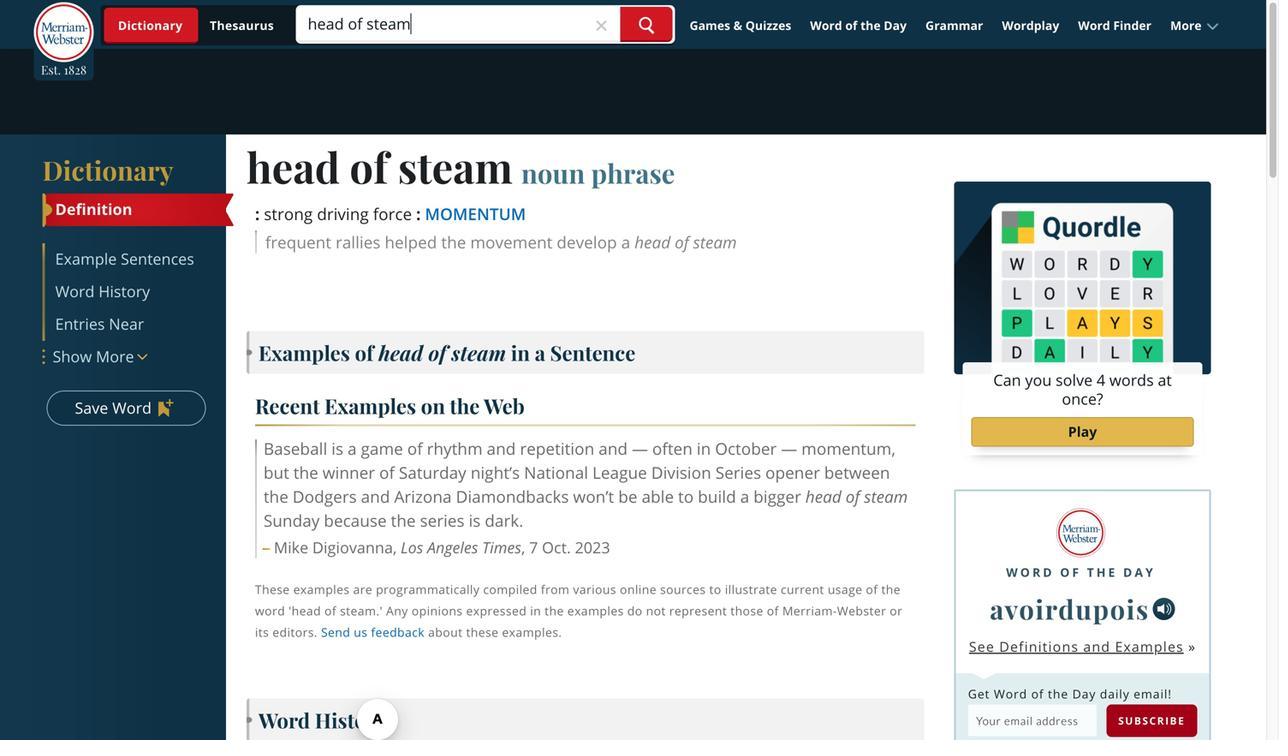 Task type: describe. For each thing, give the bounding box(es) containing it.
sentence
[[550, 339, 636, 366]]

save word button
[[47, 391, 206, 426]]

near
[[109, 314, 144, 335]]

to inside these examples are programmatically compiled from various online sources to illustrate current usage of the word 'head of steam.' any opinions expressed in the examples do not represent those of merriam-webster or its editors.
[[710, 581, 722, 598]]

merriam-
[[783, 603, 838, 619]]

these examples are programmatically compiled from various online sources to illustrate current usage of the word 'head of steam.' any opinions expressed in the examples do not represent those of merriam-webster or its editors.
[[255, 581, 903, 640]]

get word of the day daily email!
[[969, 686, 1173, 702]]

email!
[[1134, 686, 1173, 702]]

arizona
[[394, 485, 452, 508]]

word history link
[[45, 276, 223, 308]]

and down avoirdupois
[[1084, 638, 1111, 656]]

the inside head of steam sunday because the series is dark.
[[391, 509, 416, 532]]

momentum,
[[802, 437, 896, 460]]

on
[[421, 392, 445, 419]]

of up : strong driving force : momentum
[[350, 138, 388, 194]]

head right "develop"
[[635, 231, 671, 253]]

the right on
[[450, 392, 480, 419]]

word finder
[[1079, 17, 1152, 33]]

finder
[[1114, 17, 1152, 33]]

show
[[53, 346, 92, 367]]

those
[[731, 603, 764, 619]]

strong
[[264, 203, 313, 225]]

the down merriam webster image
[[1088, 564, 1118, 580]]

the up 'or' on the right of page
[[882, 581, 901, 598]]

series
[[420, 509, 465, 532]]

mike digiovanna, los angeles times , 7 oct. 2023
[[274, 537, 611, 558]]

0 horizontal spatial word history
[[55, 281, 150, 302]]

be
[[619, 485, 638, 508]]

head of steam sunday because the series is dark.
[[264, 485, 908, 532]]

of up the saturday
[[408, 437, 423, 460]]

daily
[[1101, 686, 1131, 702]]

'head
[[289, 603, 321, 619]]

2 horizontal spatial day
[[1124, 564, 1156, 580]]

merriam-webster logo link
[[34, 2, 94, 64]]

repetition
[[520, 437, 595, 460]]

7
[[530, 537, 538, 558]]

won't
[[573, 485, 615, 508]]

angeles
[[428, 537, 478, 558]]

any
[[386, 603, 408, 619]]

rallies
[[336, 231, 381, 253]]

1 : from the left
[[255, 203, 260, 225]]

a up "winner"
[[348, 437, 357, 460]]

0 vertical spatial word of the day
[[811, 17, 907, 33]]

not
[[646, 603, 666, 619]]

online
[[620, 581, 657, 598]]

&
[[734, 17, 743, 33]]

head up recent examples on the web
[[379, 339, 423, 366]]

send
[[321, 624, 351, 640]]

recent
[[255, 392, 320, 419]]

1 — from the left
[[632, 437, 649, 460]]

2 vertical spatial examples
[[1116, 638, 1185, 656]]

0 vertical spatial day
[[884, 17, 907, 33]]

example sentences link
[[45, 243, 223, 276]]

momentum link
[[425, 203, 526, 225]]

division
[[652, 461, 712, 484]]

a down series
[[741, 485, 750, 508]]

these
[[255, 581, 290, 598]]

of down phrase
[[675, 231, 689, 253]]

wordplay
[[1003, 17, 1060, 33]]

1 vertical spatial examples
[[325, 392, 416, 419]]

dodgers
[[293, 485, 357, 508]]

and up league
[[599, 437, 628, 460]]

games & quizzes
[[690, 17, 792, 33]]

are
[[353, 581, 373, 598]]

the down but
[[264, 485, 289, 508]]

see definitions and examples »
[[970, 638, 1197, 656]]

a right "develop"
[[622, 231, 631, 253]]

feedback
[[371, 624, 425, 640]]

play
[[1069, 422, 1098, 441]]

grammar
[[926, 17, 984, 33]]

save word
[[75, 398, 152, 419]]

show more button
[[42, 341, 223, 374]]

oct.
[[542, 537, 571, 558]]

is inside baseball is a game of rhythm and repetition and — often in october — momentum, but the winner of saturday night's national league division series opener between the dodgers and arizona diamondbacks won't be able to build a bigger
[[332, 437, 344, 460]]

saturday
[[399, 461, 467, 484]]

2 vertical spatial day
[[1073, 686, 1097, 702]]

mike
[[274, 537, 309, 558]]

merriam webster image
[[1057, 508, 1106, 557]]

in inside these examples are programmatically compiled from various online sources to illustrate current usage of the word 'head of steam.' any opinions expressed in the examples do not represent those of merriam-webster or its editors.
[[530, 603, 542, 619]]

force
[[373, 203, 412, 225]]

build
[[698, 485, 737, 508]]

and up because
[[361, 485, 390, 508]]

often
[[653, 437, 693, 460]]

of up send at bottom left
[[325, 603, 337, 619]]

more button
[[1163, 10, 1228, 41]]

usage
[[828, 581, 863, 598]]

in inside baseball is a game of rhythm and repetition and — often in october — momentum, but the winner of saturday night's national league division series opener between the dodgers and arizona diamondbacks won't be able to build a bigger
[[697, 437, 711, 460]]

avoirdupois
[[991, 591, 1150, 627]]

game
[[361, 437, 403, 460]]

able
[[642, 485, 674, 508]]

noun
[[522, 155, 585, 191]]

definition link
[[43, 194, 234, 226]]

avoirdupois link
[[991, 589, 1150, 629]]

series
[[716, 461, 762, 484]]

represent
[[670, 603, 728, 619]]

merriam webster - established 1828 image
[[34, 2, 94, 64]]

head up the 'strong'
[[247, 138, 340, 194]]

frequent
[[265, 231, 332, 253]]

you
[[1026, 370, 1052, 391]]

1 horizontal spatial examples
[[568, 603, 624, 619]]

of right those
[[767, 603, 779, 619]]

quizzes
[[746, 17, 792, 33]]

because
[[324, 509, 387, 532]]

search word image
[[639, 16, 655, 34]]

0 vertical spatial in
[[511, 339, 530, 366]]

examples.
[[502, 624, 562, 640]]

opener
[[766, 461, 821, 484]]



Task type: vqa. For each thing, say whether or not it's contained in the screenshot.
rallies
yes



Task type: locate. For each thing, give the bounding box(es) containing it.
0 horizontal spatial word of the day
[[811, 17, 907, 33]]

see
[[970, 638, 995, 656]]

2 vertical spatial in
[[530, 603, 542, 619]]

its
[[255, 624, 269, 640]]

bigger
[[754, 485, 802, 508]]

2 : from the left
[[416, 203, 421, 225]]

dark.
[[485, 509, 524, 532]]

0 vertical spatial word of the day link
[[803, 10, 915, 41]]

listen to the pronunciation of avoirdupois link
[[1154, 598, 1176, 620]]

show more
[[53, 346, 134, 367]]

0 horizontal spatial examples
[[294, 581, 350, 598]]

1 vertical spatial history
[[315, 706, 387, 734]]

los
[[401, 537, 424, 558]]

1 horizontal spatial history
[[315, 706, 387, 734]]

momentum
[[425, 203, 526, 225]]

examples down listen to the pronunciation of avoirdupois image
[[1116, 638, 1185, 656]]

1 horizontal spatial :
[[416, 203, 421, 225]]

0 horizontal spatial history
[[99, 281, 150, 302]]

can
[[994, 370, 1022, 391]]

word
[[255, 603, 285, 619]]

develop
[[557, 231, 617, 253]]

1 horizontal spatial day
[[1073, 686, 1097, 702]]

and
[[487, 437, 516, 460], [599, 437, 628, 460], [361, 485, 390, 508], [1084, 638, 1111, 656]]

is left 'dark.'
[[469, 509, 481, 532]]

head of steam noun phrase
[[247, 138, 675, 194]]

Search search field
[[298, 7, 673, 42]]

of down between at the right
[[846, 485, 860, 508]]

definitions
[[1000, 638, 1080, 656]]

— up opener
[[782, 437, 798, 460]]

examples up recent
[[259, 339, 350, 366]]

national
[[524, 461, 589, 484]]

in
[[511, 339, 530, 366], [697, 437, 711, 460], [530, 603, 542, 619]]

a
[[622, 231, 631, 253], [535, 339, 546, 366], [348, 437, 357, 460], [741, 485, 750, 508]]

save
[[75, 398, 108, 419]]

entries
[[55, 314, 105, 335]]

is inside head of steam sunday because the series is dark.
[[469, 509, 481, 532]]

between
[[825, 461, 891, 484]]

various
[[573, 581, 617, 598]]

: strong driving force : momentum
[[255, 203, 526, 225]]

0 horizontal spatial word of the day link
[[803, 10, 915, 41]]

dictionary link
[[42, 152, 234, 188]]

»
[[1189, 638, 1197, 656]]

dictionary
[[42, 152, 174, 188]]

more
[[1171, 17, 1202, 33]]

wordplay link
[[995, 10, 1068, 41]]

examples down various
[[568, 603, 624, 619]]

0 vertical spatial word history
[[55, 281, 150, 302]]

a left sentence
[[535, 339, 546, 366]]

see definitions and examples link
[[970, 638, 1185, 656]]

word inside dropdown button
[[112, 398, 152, 419]]

more
[[96, 346, 134, 367]]

0 vertical spatial examples
[[294, 581, 350, 598]]

to down division at right
[[679, 485, 694, 508]]

get
[[969, 686, 991, 702]]

opinions
[[412, 603, 463, 619]]

once?
[[1063, 389, 1104, 410]]

2023
[[575, 537, 611, 558]]

sentences
[[121, 248, 194, 269]]

definition
[[55, 199, 132, 220]]

or
[[890, 603, 903, 619]]

examples
[[294, 581, 350, 598], [568, 603, 624, 619]]

is up "winner"
[[332, 437, 344, 460]]

of inside head of steam sunday because the series is dark.
[[846, 485, 860, 508]]

steam inside head of steam sunday because the series is dark.
[[865, 485, 908, 508]]

editors.
[[273, 624, 318, 640]]

solve
[[1056, 370, 1093, 391]]

words
[[1110, 370, 1155, 391]]

word of the day link
[[803, 10, 915, 41], [1007, 556, 1156, 580]]

0 horizontal spatial to
[[679, 485, 694, 508]]

examples of head of steam in a sentence
[[259, 339, 636, 366]]

2 — from the left
[[782, 437, 798, 460]]

history
[[99, 281, 150, 302], [315, 706, 387, 734]]

web
[[484, 392, 525, 419]]

head inside head of steam sunday because the series is dark.
[[806, 485, 842, 508]]

0 horizontal spatial is
[[332, 437, 344, 460]]

—
[[632, 437, 649, 460], [782, 437, 798, 460]]

day up listen to the pronunciation of avoirdupois link at the right of page
[[1124, 564, 1156, 580]]

baseball is a game of rhythm and repetition and — often in october — momentum, but the winner of saturday night's national league division series opener between the dodgers and arizona diamondbacks won't be able to build a bigger
[[264, 437, 896, 508]]

1 horizontal spatial word of the day link
[[1007, 556, 1156, 580]]

0 vertical spatial is
[[332, 437, 344, 460]]

the down from
[[545, 603, 564, 619]]

illustrate
[[725, 581, 778, 598]]

listen to the pronunciation of avoirdupois image
[[1154, 598, 1176, 620]]

movement
[[471, 231, 553, 253]]

at
[[1159, 370, 1173, 391]]

to inside baseball is a game of rhythm and repetition and — often in october — momentum, but the winner of saturday night's national league division series opener between the dodgers and arizona diamondbacks won't be able to build a bigger
[[679, 485, 694, 508]]

times
[[482, 537, 522, 558]]

of up webster
[[867, 581, 879, 598]]

of up on
[[429, 339, 447, 366]]

the
[[861, 17, 881, 33], [442, 231, 466, 253], [450, 392, 480, 419], [294, 461, 319, 484], [264, 485, 289, 508], [391, 509, 416, 532], [1088, 564, 1118, 580], [882, 581, 901, 598], [545, 603, 564, 619], [1049, 686, 1069, 702]]

4
[[1097, 370, 1106, 391]]

in right often
[[697, 437, 711, 460]]

examples up game
[[325, 392, 416, 419]]

helped
[[385, 231, 437, 253]]

digiovanna,
[[313, 537, 397, 558]]

examples up 'head
[[294, 581, 350, 598]]

and up "night's"
[[487, 437, 516, 460]]

recent examples on the web
[[255, 392, 525, 419]]

1 vertical spatial examples
[[568, 603, 624, 619]]

the up subscribe to word of the day text field
[[1049, 686, 1069, 702]]

of up subscribe to word of the day text field
[[1032, 686, 1045, 702]]

night's
[[471, 461, 520, 484]]

0 vertical spatial history
[[99, 281, 150, 302]]

of down game
[[380, 461, 395, 484]]

: left the 'strong'
[[255, 203, 260, 225]]

do
[[628, 603, 643, 619]]

1 vertical spatial word history
[[259, 706, 387, 734]]

the left 'grammar'
[[861, 17, 881, 33]]

diamondbacks
[[456, 485, 569, 508]]

of up avoirdupois link
[[1061, 564, 1082, 580]]

1 vertical spatial word of the day link
[[1007, 556, 1156, 580]]

day left 'grammar'
[[884, 17, 907, 33]]

october
[[716, 437, 777, 460]]

the down the baseball
[[294, 461, 319, 484]]

entries near link
[[45, 308, 223, 341]]

send us feedback link
[[321, 624, 425, 640]]

games & quizzes link
[[682, 10, 800, 41]]

1 vertical spatial word of the day
[[1007, 564, 1156, 580]]

word history
[[55, 281, 150, 302], [259, 706, 387, 734]]

day left daily
[[1073, 686, 1097, 702]]

games
[[690, 17, 731, 33]]

0 horizontal spatial :
[[255, 203, 260, 225]]

to up represent
[[710, 581, 722, 598]]

1 vertical spatial day
[[1124, 564, 1156, 580]]

None submit
[[1107, 705, 1198, 737]]

0 vertical spatial to
[[679, 485, 694, 508]]

1 vertical spatial is
[[469, 509, 481, 532]]

play quordle: guess all four words in a limited number of tries.  each of your guesses must be a real 5-letter word. image
[[955, 182, 1212, 375]]

webster
[[838, 603, 887, 619]]

the down momentum link
[[442, 231, 466, 253]]

in up web
[[511, 339, 530, 366]]

sunday
[[264, 509, 320, 532]]

toggle search dictionary/thesaurus image
[[104, 8, 198, 44]]

the up 'los'
[[391, 509, 416, 532]]

send us feedback about these examples.
[[321, 624, 562, 640]]

head down opener
[[806, 485, 842, 508]]

1 horizontal spatial word of the day
[[1007, 564, 1156, 580]]

0 vertical spatial examples
[[259, 339, 350, 366]]

play button
[[972, 417, 1195, 447]]

: right force
[[416, 203, 421, 225]]

word of the day
[[811, 17, 907, 33], [1007, 564, 1156, 580]]

Subscribe to Word of the Day text field
[[969, 705, 1097, 736]]

0 horizontal spatial day
[[884, 17, 907, 33]]

close search image
[[597, 20, 607, 31]]

in up examples.
[[530, 603, 542, 619]]

of up recent examples on the web
[[355, 339, 374, 366]]

1 horizontal spatial word history
[[259, 706, 387, 734]]

1 vertical spatial in
[[697, 437, 711, 460]]

of right quizzes
[[846, 17, 858, 33]]

1 horizontal spatial is
[[469, 509, 481, 532]]

grammar link
[[918, 10, 992, 41]]

— up league
[[632, 437, 649, 460]]

1 horizontal spatial to
[[710, 581, 722, 598]]

but
[[264, 461, 289, 484]]

1 horizontal spatial —
[[782, 437, 798, 460]]

programmatically
[[376, 581, 480, 598]]

1 vertical spatial to
[[710, 581, 722, 598]]

frequent rallies helped the movement develop a head of steam
[[265, 231, 737, 253]]

0 horizontal spatial —
[[632, 437, 649, 460]]

these
[[466, 624, 499, 640]]



